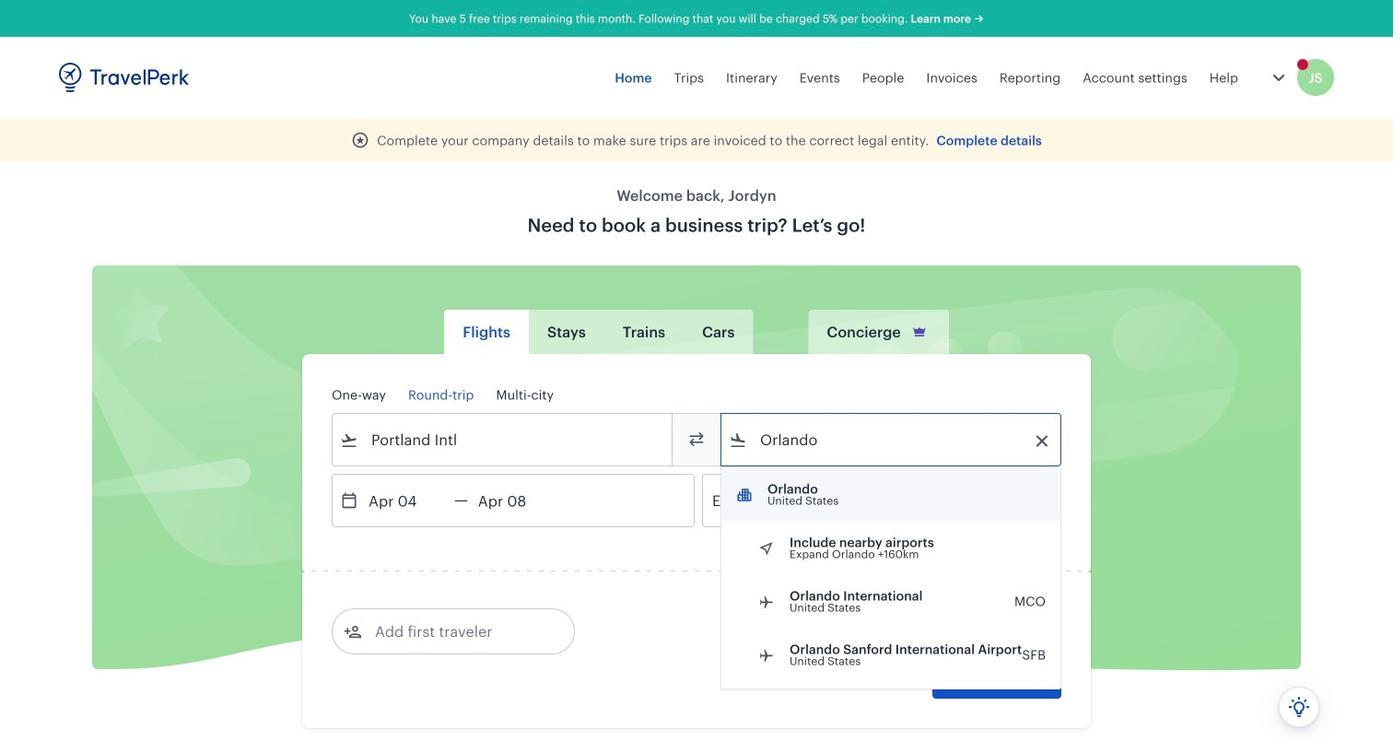 Task type: describe. For each thing, give the bounding box(es) containing it.
Return text field
[[468, 475, 564, 526]]



Task type: locate. For each thing, give the bounding box(es) containing it.
Depart text field
[[359, 475, 454, 526]]

To search field
[[748, 425, 1037, 454]]

From search field
[[359, 425, 648, 454]]

Add first traveler search field
[[362, 617, 554, 646]]



